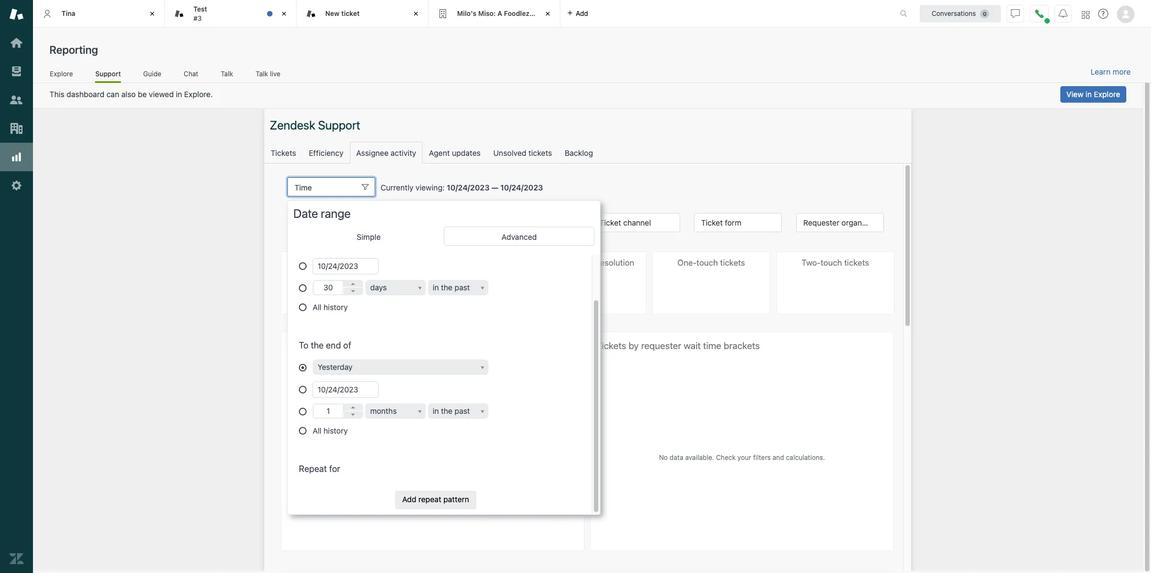 Task type: vqa. For each thing, say whether or not it's contained in the screenshot.
also
yes



Task type: describe. For each thing, give the bounding box(es) containing it.
talk live
[[256, 70, 280, 78]]

explore inside explore 'link'
[[50, 70, 73, 78]]

milo's miso: a foodlez subsidiary
[[457, 9, 566, 17]]

test #3
[[193, 5, 207, 22]]

chat link
[[184, 70, 199, 81]]

be
[[138, 90, 147, 99]]

view
[[1067, 90, 1084, 99]]

test
[[193, 5, 207, 13]]

in inside button
[[1086, 90, 1092, 99]]

learn more
[[1091, 67, 1131, 76]]

close image for milo's miso: a foodlez subsidiary
[[542, 8, 553, 19]]

explore link
[[49, 70, 73, 81]]

2 close image from the left
[[279, 8, 290, 19]]

button displays agent's chat status as invisible. image
[[1011, 9, 1020, 18]]

close image
[[410, 8, 421, 19]]

guide link
[[143, 70, 162, 81]]

ticket
[[341, 9, 360, 17]]

foodlez
[[504, 9, 530, 17]]

milo's miso: a foodlez subsidiary tab
[[429, 0, 566, 27]]

new
[[325, 9, 340, 17]]

zendesk support image
[[9, 7, 24, 21]]

views image
[[9, 64, 24, 79]]

chat
[[184, 70, 198, 78]]

organizations image
[[9, 121, 24, 136]]

explore inside view in explore button
[[1094, 90, 1120, 99]]

this dashboard can also be viewed in explore.
[[49, 90, 213, 99]]

dashboard
[[67, 90, 104, 99]]

explore.
[[184, 90, 213, 99]]

a
[[498, 9, 502, 17]]

this
[[49, 90, 64, 99]]

also
[[121, 90, 136, 99]]

view in explore button
[[1060, 86, 1127, 103]]

talk for talk
[[221, 70, 233, 78]]

tina tab
[[33, 0, 165, 27]]

zendesk products image
[[1082, 11, 1090, 18]]

new ticket tab
[[297, 0, 429, 27]]



Task type: locate. For each thing, give the bounding box(es) containing it.
guide
[[143, 70, 161, 78]]

notifications image
[[1059, 9, 1068, 18]]

add
[[576, 9, 588, 17]]

customers image
[[9, 93, 24, 107]]

1 in from the left
[[176, 90, 182, 99]]

tina
[[62, 9, 75, 17]]

support
[[95, 70, 121, 78]]

reporting image
[[9, 150, 24, 164]]

1 horizontal spatial close image
[[279, 8, 290, 19]]

tab containing test
[[165, 0, 297, 27]]

in right view
[[1086, 90, 1092, 99]]

learn
[[1091, 67, 1111, 76]]

new ticket
[[325, 9, 360, 17]]

get help image
[[1098, 9, 1108, 19]]

close image inside 'tina' tab
[[147, 8, 158, 19]]

0 horizontal spatial talk
[[221, 70, 233, 78]]

2 in from the left
[[1086, 90, 1092, 99]]

0 vertical spatial explore
[[50, 70, 73, 78]]

close image for tina
[[147, 8, 158, 19]]

reporting
[[49, 43, 98, 56]]

close image left add dropdown button
[[542, 8, 553, 19]]

tabs tab list
[[33, 0, 889, 27]]

0 horizontal spatial in
[[176, 90, 182, 99]]

milo's
[[457, 9, 477, 17]]

talk left live
[[256, 70, 268, 78]]

1 horizontal spatial talk
[[256, 70, 268, 78]]

explore up the this
[[50, 70, 73, 78]]

0 horizontal spatial close image
[[147, 8, 158, 19]]

1 horizontal spatial explore
[[1094, 90, 1120, 99]]

learn more link
[[1091, 67, 1131, 77]]

can
[[106, 90, 119, 99]]

conversations button
[[920, 5, 1001, 22]]

talk
[[221, 70, 233, 78], [256, 70, 268, 78]]

2 talk from the left
[[256, 70, 268, 78]]

2 horizontal spatial close image
[[542, 8, 553, 19]]

live
[[270, 70, 280, 78]]

explore
[[50, 70, 73, 78], [1094, 90, 1120, 99]]

view in explore
[[1067, 90, 1120, 99]]

talk live link
[[255, 70, 281, 81]]

close image left #3
[[147, 8, 158, 19]]

tab
[[165, 0, 297, 27]]

talk inside 'link'
[[256, 70, 268, 78]]

1 vertical spatial explore
[[1094, 90, 1120, 99]]

3 close image from the left
[[542, 8, 553, 19]]

zendesk image
[[9, 552, 24, 567]]

close image left new
[[279, 8, 290, 19]]

in right viewed at the top of page
[[176, 90, 182, 99]]

1 close image from the left
[[147, 8, 158, 19]]

more
[[1113, 67, 1131, 76]]

subsidiary
[[531, 9, 566, 17]]

1 talk from the left
[[221, 70, 233, 78]]

admin image
[[9, 179, 24, 193]]

viewed
[[149, 90, 174, 99]]

add button
[[561, 0, 595, 27]]

close image inside milo's miso: a foodlez subsidiary tab
[[542, 8, 553, 19]]

main element
[[0, 0, 33, 574]]

conversations
[[932, 9, 976, 17]]

talk for talk live
[[256, 70, 268, 78]]

support link
[[95, 70, 121, 83]]

1 horizontal spatial in
[[1086, 90, 1092, 99]]

#3
[[193, 14, 202, 22]]

explore down learn more link
[[1094, 90, 1120, 99]]

get started image
[[9, 36, 24, 50]]

talk right chat
[[221, 70, 233, 78]]

miso:
[[478, 9, 496, 17]]

0 horizontal spatial explore
[[50, 70, 73, 78]]

talk link
[[221, 70, 233, 81]]

in
[[176, 90, 182, 99], [1086, 90, 1092, 99]]

close image
[[147, 8, 158, 19], [279, 8, 290, 19], [542, 8, 553, 19]]



